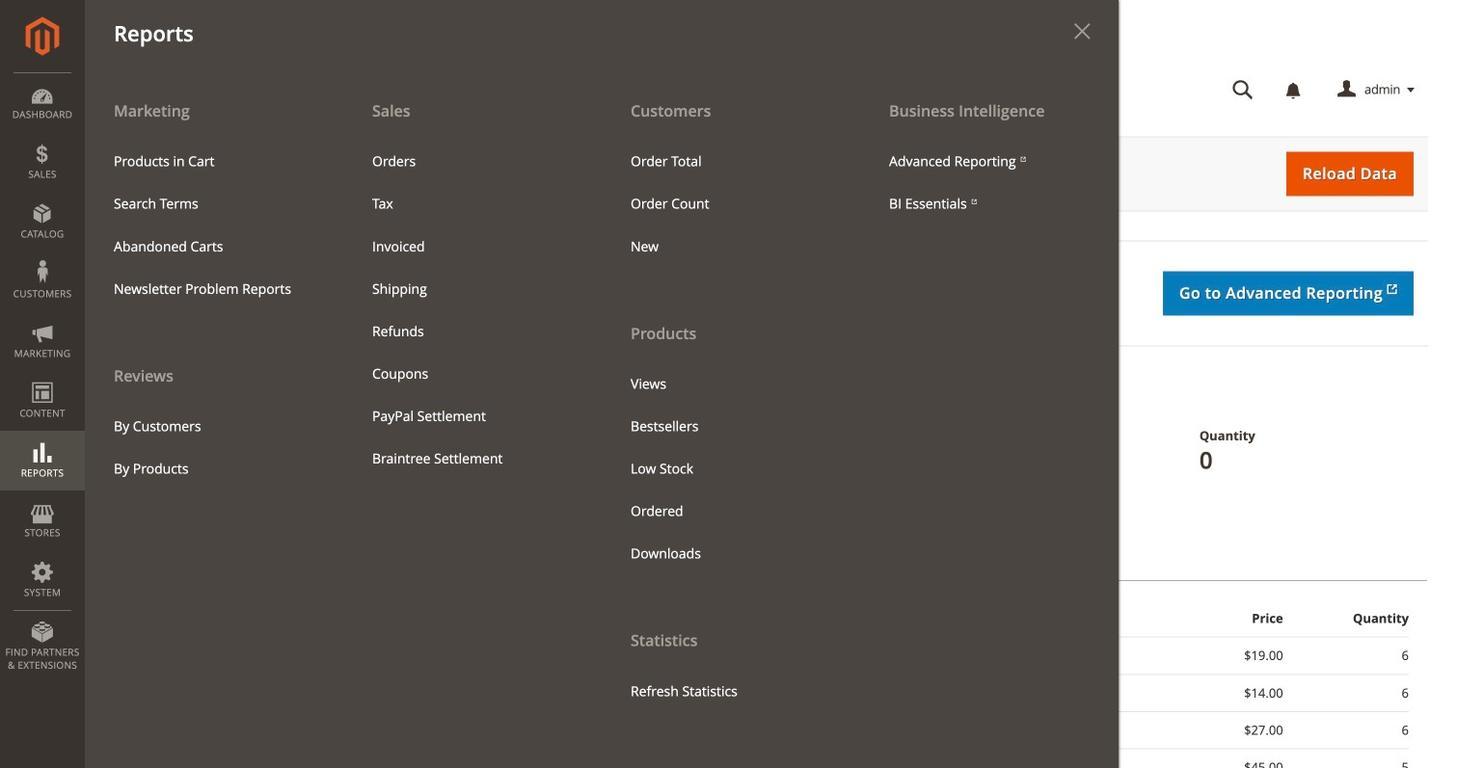 Task type: vqa. For each thing, say whether or not it's contained in the screenshot.
text box on the left
no



Task type: locate. For each thing, give the bounding box(es) containing it.
magento admin panel image
[[26, 16, 59, 56]]

menu
[[85, 89, 1119, 769], [85, 89, 343, 491], [602, 89, 860, 713], [99, 141, 329, 310], [358, 141, 587, 480], [616, 141, 846, 268], [875, 141, 1104, 225], [616, 363, 846, 576], [99, 406, 329, 491]]

menu bar
[[0, 0, 1119, 769]]



